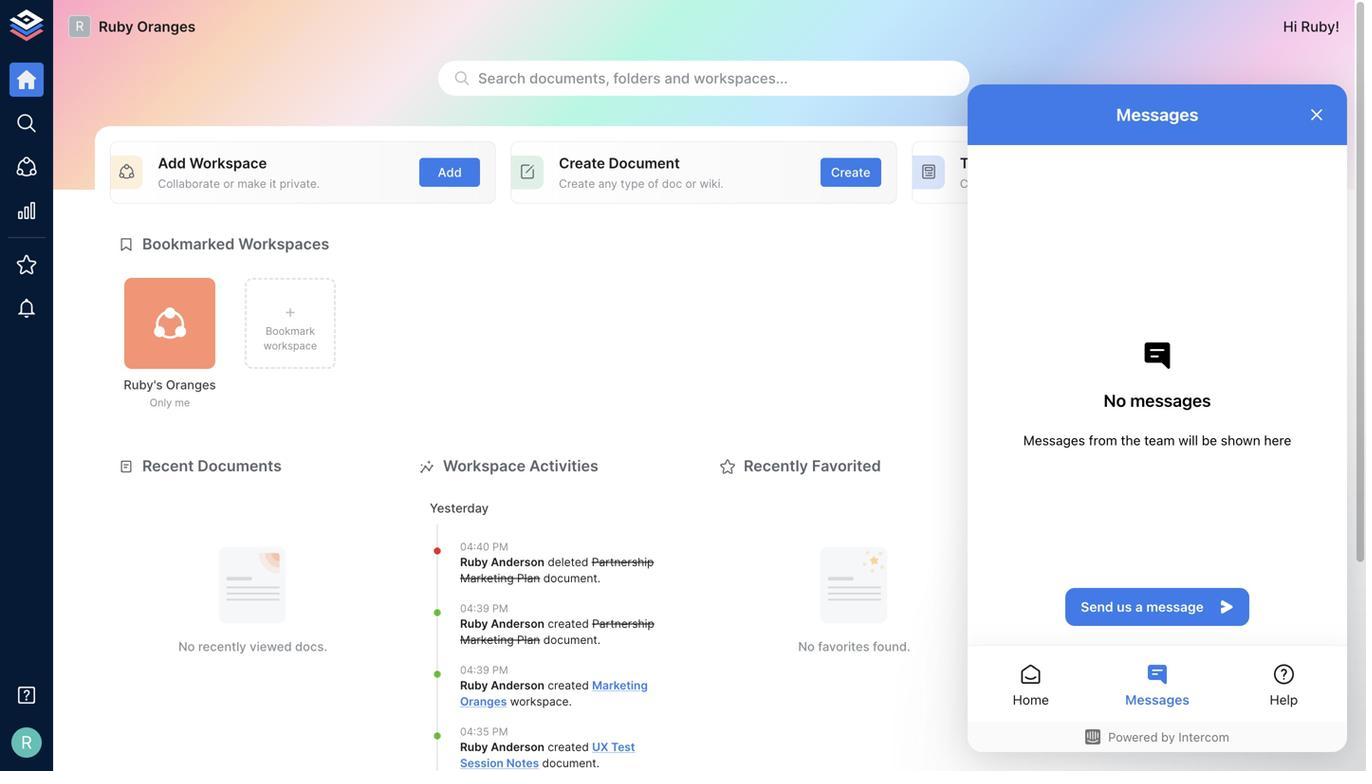 Task type: vqa. For each thing, say whether or not it's contained in the screenshot.
RUBY ANDERSON CREATED
yes



Task type: locate. For each thing, give the bounding box(es) containing it.
04:39 pm down 04:40 pm
[[460, 603, 508, 615]]

1 vertical spatial and
[[1034, 177, 1054, 190]]

2 or from the left
[[685, 177, 696, 190]]

0 vertical spatial partnership marketing plan
[[460, 556, 654, 585]]

recent documents
[[142, 457, 282, 475]]

document .
[[540, 571, 601, 585], [540, 633, 601, 647], [539, 756, 599, 770]]

1 horizontal spatial and
[[1034, 177, 1054, 190]]

2 vertical spatial marketing
[[592, 679, 648, 693]]

3 ruby anderson created from the top
[[460, 740, 592, 754]]

4 anderson from the top
[[491, 740, 544, 754]]

0 vertical spatial 04:39 pm
[[460, 603, 508, 615]]

2 04:39 pm from the top
[[460, 664, 508, 677]]

3 created from the top
[[548, 740, 589, 754]]

1 vertical spatial 04:39 pm
[[460, 664, 508, 677]]

04:39 up 04:35
[[460, 664, 489, 677]]

plan up marketing oranges
[[517, 633, 540, 647]]

1 vertical spatial marketing
[[460, 633, 514, 647]]

0 vertical spatial created
[[548, 617, 589, 631]]

add
[[158, 155, 186, 172], [438, 165, 462, 180]]

0 vertical spatial document
[[543, 571, 597, 585]]

created down deleted
[[548, 617, 589, 631]]

1 vertical spatial document
[[543, 633, 597, 647]]

document . for 04:39 pm
[[540, 633, 601, 647]]

1 vertical spatial oranges
[[166, 378, 216, 392]]

0 horizontal spatial workspace
[[263, 340, 317, 352]]

ruby
[[99, 18, 133, 35], [1301, 18, 1335, 35], [460, 556, 488, 569], [460, 617, 488, 631], [460, 679, 488, 693], [460, 740, 488, 754]]

doc
[[662, 177, 682, 190]]

workspaces
[[238, 235, 329, 253]]

or left make
[[223, 177, 234, 190]]

1 vertical spatial partnership marketing plan
[[460, 617, 654, 647]]

partnership marketing plan up marketing oranges
[[460, 617, 654, 647]]

add for add
[[438, 165, 462, 180]]

1 horizontal spatial no
[[798, 639, 815, 654]]

1 04:39 from the top
[[460, 603, 489, 615]]

1 help image from the top
[[1012, 582, 1298, 657]]

0 horizontal spatial or
[[223, 177, 234, 190]]

and inside template gallery create faster and get inspired.
[[1034, 177, 1054, 190]]

document . up marketing oranges
[[540, 633, 601, 647]]

0 vertical spatial document .
[[540, 571, 601, 585]]

bookmark
[[266, 325, 315, 337]]

1 horizontal spatial or
[[685, 177, 696, 190]]

help image
[[1012, 582, 1298, 657], [1012, 678, 1298, 753]]

2 no from the left
[[798, 639, 815, 654]]

and inside button
[[664, 70, 690, 87]]

partnership marketing plan
[[460, 556, 654, 585], [460, 617, 654, 647]]

recently favorited
[[744, 457, 881, 475]]

document for 04:40 pm
[[543, 571, 597, 585]]

04:39 pm up 04:35 pm
[[460, 664, 508, 677]]

document for 04:35 pm
[[542, 756, 596, 770]]

1 vertical spatial r
[[21, 732, 32, 753]]

1 plan from the top
[[517, 571, 540, 585]]

get
[[1057, 177, 1075, 190]]

ux
[[592, 740, 608, 754]]

2 pm from the top
[[492, 603, 508, 615]]

or
[[223, 177, 234, 190], [685, 177, 696, 190]]

add inside add workspace collaborate or make it private.
[[158, 155, 186, 172]]

0 vertical spatial and
[[664, 70, 690, 87]]

no for recently
[[798, 639, 815, 654]]

0 vertical spatial workspace
[[189, 155, 267, 172]]

ux test session notes link
[[460, 740, 635, 770]]

marketing for ruby anderson created
[[460, 633, 514, 647]]

partnership marketing plan down 04:40 pm
[[460, 556, 654, 585]]

2 plan from the top
[[517, 633, 540, 647]]

partnership
[[592, 556, 654, 569], [592, 617, 654, 631]]

document down ux
[[542, 756, 596, 770]]

document . down ux
[[539, 756, 599, 770]]

no left recently
[[178, 639, 195, 654]]

1 or from the left
[[223, 177, 234, 190]]

1 partnership marketing plan from the top
[[460, 556, 654, 585]]

r
[[76, 18, 84, 34], [21, 732, 32, 753]]

yesterday
[[430, 501, 489, 516]]

0 vertical spatial partnership
[[592, 556, 654, 569]]

workspace inside button
[[263, 340, 317, 352]]

created up workspace .
[[548, 679, 589, 693]]

pm down ruby anderson deleted
[[492, 603, 508, 615]]

1 no from the left
[[178, 639, 195, 654]]

and right folders
[[664, 70, 690, 87]]

2 vertical spatial created
[[548, 740, 589, 754]]

0 vertical spatial oranges
[[137, 18, 196, 35]]

workspaces...
[[694, 70, 788, 87]]

anderson
[[491, 556, 544, 569], [491, 617, 544, 631], [491, 679, 544, 693], [491, 740, 544, 754]]

and
[[664, 70, 690, 87], [1034, 177, 1054, 190]]

workspace inside add workspace collaborate or make it private.
[[189, 155, 267, 172]]

ruby oranges
[[99, 18, 196, 35]]

1 horizontal spatial workspace
[[443, 457, 526, 475]]

or right doc
[[685, 177, 696, 190]]

docs.
[[295, 639, 327, 654]]

marketing up test at the bottom of the page
[[592, 679, 648, 693]]

hi ruby !
[[1283, 18, 1339, 35]]

0 horizontal spatial no
[[178, 639, 195, 654]]

marketing down 04:40 pm
[[460, 571, 514, 585]]

upgrade
[[1128, 406, 1182, 422]]

workspace
[[263, 340, 317, 352], [510, 695, 569, 709]]

2 vertical spatial document
[[542, 756, 596, 770]]

pm
[[492, 541, 508, 553], [492, 603, 508, 615], [492, 664, 508, 677], [492, 726, 508, 738]]

1 vertical spatial 04:39
[[460, 664, 489, 677]]

ruby anderson created up workspace .
[[460, 679, 592, 693]]

1 vertical spatial created
[[548, 679, 589, 693]]

3 pm from the top
[[492, 664, 508, 677]]

anderson down 04:40 pm
[[491, 556, 544, 569]]

0 vertical spatial help image
[[1012, 582, 1298, 657]]

workspace up yesterday
[[443, 457, 526, 475]]

oranges for ruby oranges
[[137, 18, 196, 35]]

ruby anderson deleted
[[460, 556, 592, 569]]

recently
[[198, 639, 246, 654]]

document down deleted
[[543, 571, 597, 585]]

workspace up the "ux test session notes" link
[[510, 695, 569, 709]]

04:39 down 04:40
[[460, 603, 489, 615]]

0 vertical spatial plan
[[517, 571, 540, 585]]

0 vertical spatial marketing
[[460, 571, 514, 585]]

inspired.
[[1078, 177, 1124, 190]]

oranges inside ruby's oranges only me
[[166, 378, 216, 392]]

ruby anderson created down ruby anderson deleted
[[460, 617, 592, 631]]

ruby anderson created
[[460, 617, 592, 631], [460, 679, 592, 693], [460, 740, 592, 754]]

1 pm from the top
[[492, 541, 508, 553]]

1 vertical spatial help image
[[1012, 678, 1298, 753]]

1 vertical spatial ruby anderson created
[[460, 679, 592, 693]]

created left ux
[[548, 740, 589, 754]]

document . down deleted
[[540, 571, 601, 585]]

1 04:39 pm from the top
[[460, 603, 508, 615]]

viewed
[[250, 639, 292, 654]]

workspace
[[189, 155, 267, 172], [443, 457, 526, 475]]

marketing up workspace .
[[460, 633, 514, 647]]

1 horizontal spatial r
[[76, 18, 84, 34]]

create button
[[820, 158, 881, 187]]

1 vertical spatial workspace
[[510, 695, 569, 709]]

pm up workspace .
[[492, 664, 508, 677]]

created for marketing
[[548, 679, 589, 693]]

document
[[543, 571, 597, 585], [543, 633, 597, 647], [542, 756, 596, 770]]

and down gallery
[[1034, 177, 1054, 190]]

1 vertical spatial document .
[[540, 633, 601, 647]]

favorited
[[812, 457, 881, 475]]

dialog
[[968, 84, 1347, 752]]

2 vertical spatial ruby anderson created
[[460, 740, 592, 754]]

document . for 04:40 pm
[[540, 571, 601, 585]]

marketing
[[460, 571, 514, 585], [460, 633, 514, 647], [592, 679, 648, 693]]

0 vertical spatial r
[[76, 18, 84, 34]]

anderson up notes
[[491, 740, 544, 754]]

pm right 04:35
[[492, 726, 508, 738]]

no
[[178, 639, 195, 654], [798, 639, 815, 654]]

2 04:39 from the top
[[460, 664, 489, 677]]

.
[[597, 571, 601, 585], [597, 633, 601, 647], [569, 695, 572, 709], [596, 756, 599, 770]]

04:39 for document
[[460, 603, 489, 615]]

2 partnership marketing plan from the top
[[460, 617, 654, 647]]

anderson down ruby anderson deleted
[[491, 617, 544, 631]]

documents,
[[529, 70, 610, 87]]

04:39
[[460, 603, 489, 615], [460, 664, 489, 677]]

0 horizontal spatial and
[[664, 70, 690, 87]]

0 horizontal spatial r
[[21, 732, 32, 753]]

marketing inside marketing oranges
[[592, 679, 648, 693]]

0 vertical spatial workspace
[[263, 340, 317, 352]]

document up marketing oranges
[[543, 633, 597, 647]]

1 vertical spatial partnership
[[592, 617, 654, 631]]

pm right 04:40
[[492, 541, 508, 553]]

bookmarked workspaces
[[142, 235, 329, 253]]

0 vertical spatial ruby anderson created
[[460, 617, 592, 631]]

document for 04:39 pm
[[543, 633, 597, 647]]

0 vertical spatial 04:39
[[460, 603, 489, 615]]

search
[[478, 70, 526, 87]]

1 vertical spatial plan
[[517, 633, 540, 647]]

add inside button
[[438, 165, 462, 180]]

04:39 pm
[[460, 603, 508, 615], [460, 664, 508, 677]]

marketing oranges link
[[460, 679, 648, 709]]

1 horizontal spatial add
[[438, 165, 462, 180]]

2 vertical spatial document .
[[539, 756, 599, 770]]

activities
[[529, 457, 598, 475]]

create
[[559, 155, 605, 172], [831, 165, 871, 180], [559, 177, 595, 190], [960, 177, 996, 190]]

no left favorites
[[798, 639, 815, 654]]

2 vertical spatial oranges
[[460, 695, 507, 709]]

anderson up workspace .
[[491, 679, 544, 693]]

no recently viewed docs.
[[178, 639, 327, 654]]

ux test session notes
[[460, 740, 635, 770]]

plan down ruby anderson deleted
[[517, 571, 540, 585]]

2 ruby anderson created from the top
[[460, 679, 592, 693]]

2 created from the top
[[548, 679, 589, 693]]

oranges inside marketing oranges
[[460, 695, 507, 709]]

workspace .
[[507, 695, 572, 709]]

deleted
[[548, 556, 588, 569]]

3 anderson from the top
[[491, 679, 544, 693]]

template gallery create faster and get inspired.
[[960, 155, 1124, 190]]

0 horizontal spatial workspace
[[189, 155, 267, 172]]

0 horizontal spatial add
[[158, 155, 186, 172]]

oranges for ruby's oranges only me
[[166, 378, 216, 392]]

workspace up make
[[189, 155, 267, 172]]

plan
[[517, 571, 540, 585], [517, 633, 540, 647]]

created
[[548, 617, 589, 631], [548, 679, 589, 693], [548, 740, 589, 754]]

ruby anderson created up notes
[[460, 740, 592, 754]]

session
[[460, 756, 504, 770]]

oranges
[[137, 18, 196, 35], [166, 378, 216, 392], [460, 695, 507, 709]]

04:39 pm for workspace .
[[460, 664, 508, 677]]

workspace down 'bookmark' in the left of the page
[[263, 340, 317, 352]]



Task type: describe. For each thing, give the bounding box(es) containing it.
found.
[[873, 639, 910, 654]]

create document create any type of doc or wiki.
[[559, 155, 724, 190]]

04:39 for workspace
[[460, 664, 489, 677]]

me
[[175, 397, 190, 409]]

faster
[[999, 177, 1030, 190]]

04:40 pm
[[460, 541, 508, 553]]

ruby's oranges only me
[[124, 378, 216, 409]]

any
[[598, 177, 617, 190]]

favorites
[[818, 639, 869, 654]]

hi
[[1283, 18, 1297, 35]]

marketing oranges
[[460, 679, 648, 709]]

1 ruby anderson created from the top
[[460, 617, 592, 631]]

bookmark workspace
[[263, 325, 317, 352]]

workspace activities
[[443, 457, 598, 475]]

marketing for ruby anderson deleted
[[460, 571, 514, 585]]

04:40
[[460, 541, 489, 553]]

bookmark workspace button
[[245, 278, 336, 369]]

or inside create document create any type of doc or wiki.
[[685, 177, 696, 190]]

04:39 pm for document .
[[460, 603, 508, 615]]

create inside template gallery create faster and get inspired.
[[960, 177, 996, 190]]

partnership for deleted
[[592, 556, 654, 569]]

documents
[[198, 457, 282, 475]]

it
[[270, 177, 276, 190]]

search documents, folders and workspaces...
[[478, 70, 788, 87]]

add button
[[419, 158, 480, 187]]

add for add workspace collaborate or make it private.
[[158, 155, 186, 172]]

create inside button
[[831, 165, 871, 180]]

partnership marketing plan for deleted
[[460, 556, 654, 585]]

folders
[[613, 70, 661, 87]]

plan for deleted
[[517, 571, 540, 585]]

wiki.
[[700, 177, 724, 190]]

no for recent
[[178, 639, 195, 654]]

document
[[609, 155, 680, 172]]

private.
[[280, 177, 320, 190]]

2 help image from the top
[[1012, 678, 1298, 753]]

ruby's
[[124, 378, 163, 392]]

upgrade button
[[1112, 397, 1198, 431]]

1 anderson from the top
[[491, 556, 544, 569]]

04:35 pm
[[460, 726, 508, 738]]

recent
[[142, 457, 194, 475]]

recently
[[744, 457, 808, 475]]

partnership marketing plan for created
[[460, 617, 654, 647]]

1 vertical spatial workspace
[[443, 457, 526, 475]]

notes
[[506, 756, 539, 770]]

plan for created
[[517, 633, 540, 647]]

no favorites found.
[[798, 639, 910, 654]]

1 created from the top
[[548, 617, 589, 631]]

created for ux
[[548, 740, 589, 754]]

r button
[[6, 722, 47, 764]]

2 anderson from the top
[[491, 617, 544, 631]]

template
[[960, 155, 1024, 172]]

partnership for created
[[592, 617, 654, 631]]

oranges for marketing oranges
[[460, 695, 507, 709]]

make
[[237, 177, 266, 190]]

document . for 04:35 pm
[[539, 756, 599, 770]]

collaborate
[[158, 177, 220, 190]]

test
[[611, 740, 635, 754]]

of
[[648, 177, 659, 190]]

gallery
[[1027, 155, 1076, 172]]

ruby anderson created for ux
[[460, 740, 592, 754]]

ruby anderson created for marketing
[[460, 679, 592, 693]]

only
[[150, 397, 172, 409]]

4 pm from the top
[[492, 726, 508, 738]]

bookmarked
[[142, 235, 235, 253]]

add workspace collaborate or make it private.
[[158, 155, 320, 190]]

04:35
[[460, 726, 489, 738]]

1 horizontal spatial workspace
[[510, 695, 569, 709]]

r inside the r button
[[21, 732, 32, 753]]

search documents, folders and workspaces... button
[[438, 61, 970, 96]]

!
[[1335, 18, 1339, 35]]

type
[[621, 177, 645, 190]]

or inside add workspace collaborate or make it private.
[[223, 177, 234, 190]]



